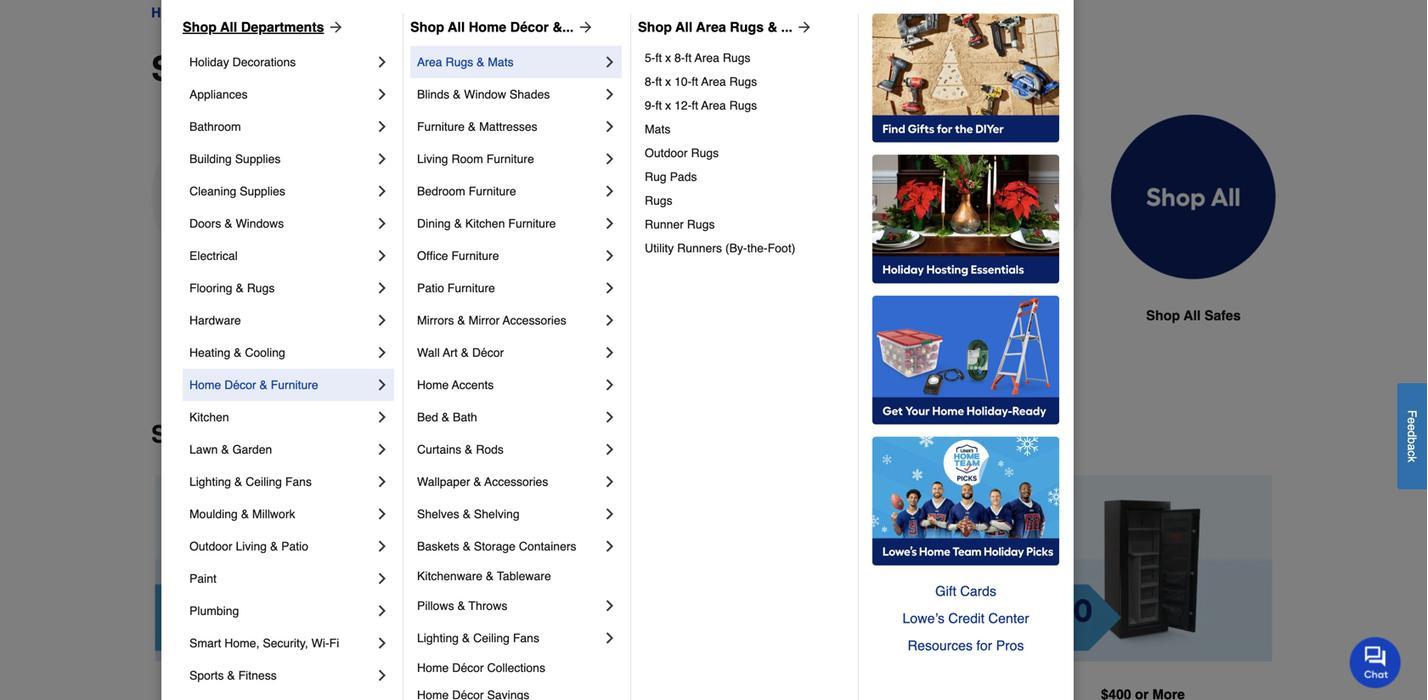 Task type: locate. For each thing, give the bounding box(es) containing it.
rug pads link
[[645, 165, 846, 189]]

living
[[417, 152, 448, 166], [236, 540, 267, 553]]

living room furniture link
[[417, 143, 602, 175]]

furniture up office furniture link
[[509, 217, 556, 230]]

1 horizontal spatial arrow right image
[[793, 19, 813, 36]]

kitchenware & tableware link
[[417, 563, 619, 590]]

chevron right image for lighting & ceiling fans
[[374, 473, 391, 490]]

lighting & ceiling fans link
[[190, 466, 374, 498], [417, 622, 602, 654]]

hardware down flooring
[[190, 314, 241, 327]]

rugs down the '8-ft x 10-ft area rugs' link
[[730, 99, 757, 112]]

containers
[[519, 540, 577, 553]]

chevron right image for doors & windows
[[374, 215, 391, 232]]

lighting & ceiling fans for topmost lighting & ceiling fans link
[[190, 475, 312, 489]]

arrow right image
[[574, 19, 594, 36], [793, 19, 813, 36]]

patio up gun safes
[[417, 281, 444, 295]]

chevron right image for moulding & millwork
[[374, 506, 391, 523]]

x inside 'link'
[[666, 51, 671, 65]]

0 horizontal spatial lighting & ceiling fans link
[[190, 466, 374, 498]]

chevron right image for building supplies
[[374, 150, 391, 167]]

shop for shop all departments
[[183, 19, 217, 35]]

bathroom
[[190, 120, 241, 133]]

chevron right image for outdoor living & patio
[[374, 538, 391, 555]]

& left ...
[[768, 19, 778, 35]]

moulding & millwork
[[190, 507, 295, 521]]

shop inside 'link'
[[410, 19, 444, 35]]

living room furniture
[[417, 152, 534, 166]]

all inside 'link'
[[220, 19, 237, 35]]

departments
[[241, 19, 324, 35]]

1 horizontal spatial living
[[417, 152, 448, 166]]

chevron right image for kitchen
[[374, 409, 391, 426]]

mats up blinds & window shades link
[[488, 55, 514, 69]]

price
[[322, 421, 380, 448]]

1 horizontal spatial mats
[[645, 122, 671, 136]]

lighting up moulding
[[190, 475, 231, 489]]

1 arrow right image from the left
[[574, 19, 594, 36]]

hardware link up holiday decorations
[[204, 3, 266, 23]]

1 horizontal spatial 8-
[[675, 51, 685, 65]]

0 horizontal spatial shop
[[183, 19, 217, 35]]

mats inside mats link
[[645, 122, 671, 136]]

arrow right image inside shop all home décor &... 'link'
[[574, 19, 594, 36]]

home inside shop all home décor &... 'link'
[[469, 19, 507, 35]]

lighting & ceiling fans down the garden on the left
[[190, 475, 312, 489]]

arrow right image
[[324, 19, 345, 36]]

patio up paint 'link'
[[281, 540, 309, 553]]

home inside 'home décor & furniture' link
[[190, 378, 221, 392]]

area up 8-ft x 10-ft area rugs
[[695, 51, 720, 65]]

gift
[[936, 583, 957, 599]]

smart home, security, wi-fi link
[[190, 627, 374, 659]]

ft left 12-
[[656, 99, 662, 112]]

0 vertical spatial lighting
[[190, 475, 231, 489]]

1 vertical spatial supplies
[[240, 184, 285, 198]]

0 vertical spatial hardware
[[204, 5, 266, 20]]

0 vertical spatial fans
[[285, 475, 312, 489]]

0 vertical spatial 8-
[[675, 51, 685, 65]]

rugs inside "link"
[[645, 194, 673, 207]]

for
[[977, 638, 993, 654]]

8- up 10- at the top left of the page
[[675, 51, 685, 65]]

ceiling up millwork
[[246, 475, 282, 489]]

furniture down dining & kitchen furniture
[[452, 249, 499, 263]]

1 vertical spatial fans
[[513, 631, 540, 645]]

décor left collections at left bottom
[[452, 661, 484, 675]]

area inside 'link'
[[695, 51, 720, 65]]

lighting for topmost lighting & ceiling fans link
[[190, 475, 231, 489]]

0 horizontal spatial outdoor
[[190, 540, 233, 553]]

2 horizontal spatial shop
[[638, 19, 672, 35]]

0 horizontal spatial 8-
[[645, 75, 656, 88]]

rods
[[476, 443, 504, 456]]

0 vertical spatial patio
[[417, 281, 444, 295]]

rugs up runners
[[687, 218, 715, 231]]

pros
[[996, 638, 1024, 654]]

baskets & storage containers
[[417, 540, 577, 553]]

area up blinds
[[417, 55, 442, 69]]

0 horizontal spatial arrow right image
[[574, 19, 594, 36]]

building
[[190, 152, 232, 166]]

rugs
[[730, 19, 764, 35], [723, 51, 751, 65], [446, 55, 473, 69], [730, 75, 757, 88], [730, 99, 757, 112], [691, 146, 719, 160], [645, 194, 673, 207], [687, 218, 715, 231], [247, 281, 275, 295]]

0 vertical spatial supplies
[[235, 152, 281, 166]]

1 vertical spatial ceiling
[[473, 631, 510, 645]]

rugs up the '8-ft x 10-ft area rugs' link
[[723, 51, 751, 65]]

0 horizontal spatial mats
[[488, 55, 514, 69]]

lighting down pillows
[[417, 631, 459, 645]]

outdoor up rug pads
[[645, 146, 688, 160]]

kitchen down bedroom furniture
[[466, 217, 505, 230]]

all for home
[[448, 19, 465, 35]]

utility
[[645, 241, 674, 255]]

outdoor rugs
[[645, 146, 719, 160]]

kitchen up lawn
[[190, 410, 229, 424]]

1 horizontal spatial ceiling
[[473, 631, 510, 645]]

0 horizontal spatial lighting & ceiling fans
[[190, 475, 312, 489]]

e up b
[[1406, 424, 1420, 431]]

x left 12-
[[666, 99, 671, 112]]

0 vertical spatial lighting & ceiling fans link
[[190, 466, 374, 498]]

shop up holiday
[[183, 19, 217, 35]]

shop inside 'link'
[[638, 19, 672, 35]]

0 horizontal spatial living
[[236, 540, 267, 553]]

3 x from the top
[[666, 99, 671, 112]]

get your home holiday-ready. image
[[873, 296, 1060, 425]]

pillows & throws link
[[417, 590, 602, 622]]

k
[[1406, 456, 1420, 462]]

0 vertical spatial accessories
[[503, 314, 567, 327]]

a black sentrysafe home safe with the door ajar. image
[[535, 115, 700, 279]]

patio
[[417, 281, 444, 295], [281, 540, 309, 553]]

lighting & ceiling fans link up collections at left bottom
[[417, 622, 602, 654]]

1 vertical spatial outdoor
[[190, 540, 233, 553]]

1 horizontal spatial fans
[[513, 631, 540, 645]]

1 vertical spatial hardware
[[190, 314, 241, 327]]

décor inside "link"
[[472, 346, 504, 359]]

ft up 10- at the top left of the page
[[685, 51, 692, 65]]

& right art
[[461, 346, 469, 359]]

lighting & ceiling fans up home décor collections
[[417, 631, 540, 645]]

0 vertical spatial x
[[666, 51, 671, 65]]

lowe's
[[903, 611, 945, 626]]

décor inside 'link'
[[510, 19, 549, 35]]

file safes
[[970, 308, 1034, 323]]

lawn & garden link
[[190, 433, 374, 466]]

holiday hosting essentials. image
[[873, 155, 1060, 284]]

5-
[[645, 51, 656, 65]]

& down cooling
[[260, 378, 268, 392]]

chevron right image for flooring & rugs
[[374, 280, 391, 297]]

safes inside file safes link
[[997, 308, 1034, 323]]

dining
[[417, 217, 451, 230]]

1 x from the top
[[666, 51, 671, 65]]

fans up home décor collections link
[[513, 631, 540, 645]]

home inside home décor collections link
[[417, 661, 449, 675]]

3 shop from the left
[[638, 19, 672, 35]]

ft down 8-ft x 10-ft area rugs
[[692, 99, 699, 112]]

wall art & décor
[[417, 346, 504, 359]]

a tall black sports afield gun safe. image
[[343, 115, 508, 280]]

accents
[[452, 378, 494, 392]]

area for 5-ft x 8-ft area rugs
[[695, 51, 720, 65]]

home for home décor collections
[[417, 661, 449, 675]]

chevron right image
[[602, 86, 619, 103], [374, 118, 391, 135], [602, 118, 619, 135], [374, 150, 391, 167], [374, 183, 391, 200], [602, 183, 619, 200], [374, 247, 391, 264], [602, 280, 619, 297], [374, 312, 391, 329], [602, 312, 619, 329], [602, 344, 619, 361], [602, 376, 619, 393], [374, 409, 391, 426], [374, 441, 391, 458], [602, 441, 619, 458], [374, 473, 391, 490], [602, 473, 619, 490], [374, 506, 391, 523], [602, 506, 619, 523], [374, 538, 391, 555], [374, 570, 391, 587], [602, 597, 619, 614], [374, 603, 391, 620], [374, 635, 391, 652], [374, 667, 391, 684]]

f e e d b a c k
[[1406, 410, 1420, 462]]

1 vertical spatial accessories
[[485, 475, 548, 489]]

0 horizontal spatial shop
[[151, 421, 211, 448]]

lighting & ceiling fans
[[190, 475, 312, 489], [417, 631, 540, 645]]

cleaning supplies link
[[190, 175, 374, 207]]

2 shop from the left
[[410, 19, 444, 35]]

chevron right image for area rugs & mats
[[602, 54, 619, 71]]

d
[[1406, 431, 1420, 437]]

windows
[[236, 217, 284, 230]]

2 vertical spatial x
[[666, 99, 671, 112]]

supplies
[[235, 152, 281, 166], [240, 184, 285, 198]]

rugs inside 'link'
[[730, 19, 764, 35]]

patio inside patio furniture link
[[417, 281, 444, 295]]

décor down mirrors & mirror accessories
[[472, 346, 504, 359]]

9-ft x 12-ft area rugs link
[[645, 93, 846, 117]]

mats down 9-
[[645, 122, 671, 136]]

supplies for cleaning supplies
[[240, 184, 285, 198]]

garden
[[233, 443, 272, 456]]

hardware link up cooling
[[190, 304, 374, 337]]

0 horizontal spatial lighting
[[190, 475, 231, 489]]

chevron right image
[[374, 54, 391, 71], [602, 54, 619, 71], [374, 86, 391, 103], [602, 150, 619, 167], [374, 215, 391, 232], [602, 215, 619, 232], [602, 247, 619, 264], [374, 280, 391, 297], [374, 344, 391, 361], [374, 376, 391, 393], [602, 409, 619, 426], [602, 538, 619, 555], [602, 630, 619, 647]]

a black sentrysafe fireproof safe. image
[[151, 115, 316, 279]]

safes inside fireproof safes link
[[247, 308, 284, 323]]

home décor & furniture
[[190, 378, 318, 392]]

shop for shop safes by price
[[151, 421, 211, 448]]

& left mirror
[[458, 314, 466, 327]]

1 shop from the left
[[183, 19, 217, 35]]

2 arrow right image from the left
[[793, 19, 813, 36]]

5-ft x 8-ft area rugs link
[[645, 46, 846, 70]]

wallpaper & accessories
[[417, 475, 548, 489]]

chevron right image for lighting & ceiling fans
[[602, 630, 619, 647]]

accessories up shelves & shelving link
[[485, 475, 548, 489]]

1 vertical spatial living
[[236, 540, 267, 553]]

$99 or less. image
[[155, 475, 414, 662]]

shop up 5- at left
[[638, 19, 672, 35]]

all inside 'link'
[[676, 19, 693, 35]]

mats inside area rugs & mats link
[[488, 55, 514, 69]]

1 vertical spatial patio
[[281, 540, 309, 553]]

décor left &...
[[510, 19, 549, 35]]

& up moulding & millwork
[[234, 475, 242, 489]]

x left 10- at the top left of the page
[[666, 75, 671, 88]]

pillows & throws
[[417, 599, 508, 613]]

0 vertical spatial kitchen
[[466, 217, 505, 230]]

1 vertical spatial hardware link
[[190, 304, 374, 337]]

moulding & millwork link
[[190, 498, 374, 530]]

0 horizontal spatial fans
[[285, 475, 312, 489]]

arrow right image inside 'shop all area rugs & ...' 'link'
[[793, 19, 813, 36]]

2 x from the top
[[666, 75, 671, 88]]

curtains
[[417, 443, 462, 456]]

chevron right image for plumbing
[[374, 603, 391, 620]]

x for 8-
[[666, 51, 671, 65]]

chevron right image for appliances
[[374, 86, 391, 103]]

shop inside 'link'
[[183, 19, 217, 35]]

wallpaper
[[417, 475, 470, 489]]

area down 8-ft x 10-ft area rugs
[[702, 99, 726, 112]]

1 vertical spatial shop
[[151, 421, 211, 448]]

shop up the area rugs & mats
[[410, 19, 444, 35]]

accessories up wall art & décor "link" in the left of the page
[[503, 314, 567, 327]]

outdoor for outdoor living & patio
[[190, 540, 233, 553]]

shop all. image
[[1112, 115, 1276, 280]]

fitness
[[238, 669, 277, 682]]

art
[[443, 346, 458, 359]]

ceiling for lighting & ceiling fans link to the bottom
[[473, 631, 510, 645]]

living down moulding & millwork
[[236, 540, 267, 553]]

1 horizontal spatial shop
[[410, 19, 444, 35]]

hardware link
[[204, 3, 266, 23], [190, 304, 374, 337]]

lighting & ceiling fans link up millwork
[[190, 466, 374, 498]]

ft down 5-ft x 8-ft area rugs
[[692, 75, 699, 88]]

& right sports
[[227, 669, 235, 682]]

furniture & mattresses link
[[417, 110, 602, 143]]

hardware up holiday decorations
[[204, 5, 266, 20]]

1 horizontal spatial lighting
[[417, 631, 459, 645]]

furniture up dining & kitchen furniture
[[469, 184, 516, 198]]

safes inside the home safes link
[[620, 308, 657, 323]]

& down millwork
[[270, 540, 278, 553]]

rugs up 9-ft x 12-ft area rugs link
[[730, 75, 757, 88]]

shop
[[1147, 308, 1181, 323], [151, 421, 211, 448]]

0 vertical spatial lighting & ceiling fans
[[190, 475, 312, 489]]

holiday decorations
[[190, 55, 296, 69]]

home inside home accents link
[[417, 378, 449, 392]]

ceiling
[[246, 475, 282, 489], [473, 631, 510, 645]]

area up 5-ft x 8-ft area rugs
[[696, 19, 726, 35]]

shelves
[[417, 507, 460, 521]]

1 vertical spatial x
[[666, 75, 671, 88]]

all inside 'link'
[[448, 19, 465, 35]]

chevron right image for holiday decorations
[[374, 54, 391, 71]]

area up 9-ft x 12-ft area rugs
[[702, 75, 726, 88]]

chevron right image for wall art & décor
[[602, 344, 619, 361]]

$400 or more. image
[[1014, 475, 1273, 662]]

arrow right image up area rugs & mats link
[[574, 19, 594, 36]]

all
[[220, 19, 237, 35], [448, 19, 465, 35], [676, 19, 693, 35], [1184, 308, 1201, 323]]

chevron right image for hardware
[[374, 312, 391, 329]]

rug pads
[[645, 170, 697, 184]]

shop all home décor &... link
[[410, 17, 594, 37]]

0 vertical spatial outdoor
[[645, 146, 688, 160]]

0 horizontal spatial patio
[[281, 540, 309, 553]]

1 horizontal spatial lighting & ceiling fans link
[[417, 622, 602, 654]]

bed & bath
[[417, 410, 477, 424]]

1 vertical spatial mats
[[645, 122, 671, 136]]

arrow right image up 5-ft x 8-ft area rugs 'link'
[[793, 19, 813, 36]]

supplies up the cleaning supplies
[[235, 152, 281, 166]]

kitchen
[[466, 217, 505, 230], [190, 410, 229, 424]]

&...
[[553, 19, 574, 35]]

1 vertical spatial kitchen
[[190, 410, 229, 424]]

8-
[[675, 51, 685, 65], [645, 75, 656, 88]]

1 horizontal spatial lighting & ceiling fans
[[417, 631, 540, 645]]

ft left 10- at the top left of the page
[[656, 75, 662, 88]]

rugs down the rug
[[645, 194, 673, 207]]

f
[[1406, 410, 1420, 417]]

& left millwork
[[241, 507, 249, 521]]

home for home safes
[[579, 308, 617, 323]]

bed & bath link
[[417, 401, 602, 433]]

chevron right image for smart home, security, wi-fi
[[374, 635, 391, 652]]

plumbing
[[190, 604, 239, 618]]

hardware for topmost "hardware" link
[[204, 5, 266, 20]]

e
[[1406, 417, 1420, 424], [1406, 424, 1420, 431]]

0 vertical spatial shop
[[1147, 308, 1181, 323]]

runner rugs link
[[645, 212, 846, 236]]

safes link
[[281, 3, 316, 23]]

0 vertical spatial mats
[[488, 55, 514, 69]]

8- up 9-
[[645, 75, 656, 88]]

1 vertical spatial lighting & ceiling fans
[[417, 631, 540, 645]]

paint link
[[190, 563, 374, 595]]

0 horizontal spatial ceiling
[[246, 475, 282, 489]]

patio inside outdoor living & patio link
[[281, 540, 309, 553]]

cleaning supplies
[[190, 184, 285, 198]]

home for home
[[151, 5, 189, 20]]

building supplies link
[[190, 143, 374, 175]]

resources
[[908, 638, 973, 654]]

fans up moulding & millwork link
[[285, 475, 312, 489]]

outdoor down moulding
[[190, 540, 233, 553]]

furniture down the furniture & mattresses link
[[487, 152, 534, 166]]

1 e from the top
[[1406, 417, 1420, 424]]

lighting & ceiling fans for lighting & ceiling fans link to the bottom
[[417, 631, 540, 645]]

x right 5- at left
[[666, 51, 671, 65]]

& right 'dining'
[[454, 217, 462, 230]]

0 vertical spatial ceiling
[[246, 475, 282, 489]]

1 horizontal spatial shop
[[1147, 308, 1181, 323]]

home for home décor & furniture
[[190, 378, 221, 392]]

living up bedroom
[[417, 152, 448, 166]]

e up 'd'
[[1406, 417, 1420, 424]]

chevron right image for bedroom furniture
[[602, 183, 619, 200]]

chevron right image for mirrors & mirror accessories
[[602, 312, 619, 329]]

shop all departments link
[[183, 17, 345, 37]]

& right blinds
[[453, 88, 461, 101]]

center
[[989, 611, 1030, 626]]

furniture down blinds
[[417, 120, 465, 133]]

area rugs & mats
[[417, 55, 514, 69]]

1 horizontal spatial patio
[[417, 281, 444, 295]]

chevron right image for paint
[[374, 570, 391, 587]]

supplies up windows
[[240, 184, 285, 198]]

rugs inside 'link'
[[723, 51, 751, 65]]

ceiling up home décor collections
[[473, 631, 510, 645]]

...
[[782, 19, 793, 35]]

1 vertical spatial lighting
[[417, 631, 459, 645]]

a black sentrysafe file safe with a key in the lock and the lid ajar. image
[[920, 115, 1084, 279]]

rugs up 5-ft x 8-ft area rugs 'link'
[[730, 19, 764, 35]]

1 horizontal spatial outdoor
[[645, 146, 688, 160]]



Task type: vqa. For each thing, say whether or not it's contained in the screenshot.
d
yes



Task type: describe. For each thing, give the bounding box(es) containing it.
arrow right image for shop all area rugs & ...
[[793, 19, 813, 36]]

resources for pros
[[908, 638, 1024, 654]]

office furniture
[[417, 249, 499, 263]]

home,
[[225, 637, 260, 650]]

runner
[[645, 218, 684, 231]]

chevron right image for furniture & mattresses
[[602, 118, 619, 135]]

dining & kitchen furniture link
[[417, 207, 602, 240]]

x for 10-
[[666, 75, 671, 88]]

safes inside gun safes link
[[423, 308, 459, 323]]

8-ft x 10-ft area rugs
[[645, 75, 757, 88]]

fireproof safes link
[[151, 115, 316, 367]]

chevron right image for living room furniture
[[602, 150, 619, 167]]

outdoor for outdoor rugs
[[645, 146, 688, 160]]

lowe's home team holiday picks. image
[[873, 437, 1060, 566]]

12-
[[675, 99, 692, 112]]

furniture up mirror
[[448, 281, 495, 295]]

chevron right image for bed & bath
[[602, 409, 619, 426]]

curtains & rods link
[[417, 433, 602, 466]]

9-
[[645, 99, 656, 112]]

shop all area rugs & ...
[[638, 19, 793, 35]]

chevron right image for home décor & furniture
[[374, 376, 391, 393]]

find gifts for the diyer. image
[[873, 14, 1060, 143]]

& right pillows
[[458, 599, 466, 613]]

chevron right image for wallpaper & accessories
[[602, 473, 619, 490]]

rugs down electrical link
[[247, 281, 275, 295]]

& up fireproof safes
[[236, 281, 244, 295]]

chevron right image for pillows & throws
[[602, 597, 619, 614]]

heating & cooling
[[190, 346, 285, 359]]

flooring & rugs link
[[190, 272, 374, 304]]

chevron right image for dining & kitchen furniture
[[602, 215, 619, 232]]

kitchenware
[[417, 569, 483, 583]]

gun
[[392, 308, 419, 323]]

doors
[[190, 217, 221, 230]]

home décor collections link
[[417, 654, 619, 682]]

fans for lighting & ceiling fans link to the bottom
[[513, 631, 540, 645]]

b
[[1406, 437, 1420, 444]]

runners
[[677, 241, 722, 255]]

plumbing link
[[190, 595, 374, 627]]

9-ft x 12-ft area rugs
[[645, 99, 757, 112]]

& up living room furniture
[[468, 120, 476, 133]]

rugs up pads
[[691, 146, 719, 160]]

smart home, security, wi-fi
[[190, 637, 339, 650]]

0 vertical spatial living
[[417, 152, 448, 166]]

& inside "link"
[[461, 346, 469, 359]]

shop for shop all home décor &...
[[410, 19, 444, 35]]

area for 8-ft x 10-ft area rugs
[[702, 75, 726, 88]]

shop safes by price
[[151, 421, 380, 448]]

8- inside 'link'
[[675, 51, 685, 65]]

$200 to $400. image
[[727, 475, 987, 662]]

& inside 'link'
[[768, 19, 778, 35]]

chevron right image for electrical
[[374, 247, 391, 264]]

resources for pros link
[[873, 632, 1060, 659]]

furniture up kitchen link
[[271, 378, 318, 392]]

pillows
[[417, 599, 454, 613]]

chevron right image for patio furniture
[[602, 280, 619, 297]]

electrical link
[[190, 240, 374, 272]]

& up throws
[[486, 569, 494, 583]]

1 vertical spatial lighting & ceiling fans link
[[417, 622, 602, 654]]

1 horizontal spatial kitchen
[[466, 217, 505, 230]]

accessories inside wallpaper & accessories link
[[485, 475, 548, 489]]

& right doors
[[225, 217, 232, 230]]

outdoor rugs link
[[645, 141, 846, 165]]

all for area
[[676, 19, 693, 35]]

& right bed
[[442, 410, 450, 424]]

chevron right image for baskets & storage containers
[[602, 538, 619, 555]]

wi-
[[312, 637, 329, 650]]

& up shelves & shelving
[[474, 475, 482, 489]]

flooring & rugs
[[190, 281, 275, 295]]

& down pillows & throws
[[462, 631, 470, 645]]

outdoor living & patio link
[[190, 530, 374, 563]]

chevron right image for blinds & window shades
[[602, 86, 619, 103]]

shop for shop all safes
[[1147, 308, 1181, 323]]

area inside 'link'
[[696, 19, 726, 35]]

utility runners (by-the-foot) link
[[645, 236, 846, 260]]

pads
[[670, 170, 697, 184]]

& right shelves
[[463, 507, 471, 521]]

wall art & décor link
[[417, 337, 602, 369]]

wall
[[417, 346, 440, 359]]

gift cards
[[936, 583, 997, 599]]

bedroom furniture
[[417, 184, 516, 198]]

lawn
[[190, 443, 218, 456]]

cooling
[[245, 346, 285, 359]]

chevron right image for bathroom
[[374, 118, 391, 135]]

décor down heating & cooling
[[225, 378, 256, 392]]

0 horizontal spatial kitchen
[[190, 410, 229, 424]]

& right lawn
[[221, 443, 229, 456]]

chevron right image for lawn & garden
[[374, 441, 391, 458]]

home accents
[[417, 378, 494, 392]]

outdoor living & patio
[[190, 540, 309, 553]]

& left rods
[[465, 443, 473, 456]]

furniture & mattresses
[[417, 120, 538, 133]]

chevron right image for heating & cooling
[[374, 344, 391, 361]]

electrical
[[190, 249, 238, 263]]

kitchenware & tableware
[[417, 569, 551, 583]]

bedroom
[[417, 184, 466, 198]]

1 vertical spatial 8-
[[645, 75, 656, 88]]

2 e from the top
[[1406, 424, 1420, 431]]

storage
[[474, 540, 516, 553]]

hardware for bottom "hardware" link
[[190, 314, 241, 327]]

fireproof safes
[[184, 308, 284, 323]]

shop all departments
[[183, 19, 324, 35]]

tableware
[[497, 569, 551, 583]]

appliances
[[190, 88, 248, 101]]

cards
[[961, 583, 997, 599]]

10-
[[675, 75, 692, 88]]

throws
[[469, 599, 508, 613]]

$100 to $200. image
[[441, 475, 700, 662]]

arrow right image for shop all home décor &...
[[574, 19, 594, 36]]

chevron right image for shelves & shelving
[[602, 506, 619, 523]]

smart
[[190, 637, 221, 650]]

home accents link
[[417, 369, 602, 401]]

shop all safes
[[1147, 308, 1241, 323]]

window
[[464, 88, 507, 101]]

area for 9-ft x 12-ft area rugs
[[702, 99, 726, 112]]

collections
[[487, 661, 546, 675]]

millwork
[[252, 507, 295, 521]]

gift cards link
[[873, 578, 1060, 605]]

shop all area rugs & ... link
[[638, 17, 813, 37]]

shop all safes link
[[1112, 115, 1276, 367]]

shelves & shelving link
[[417, 498, 602, 530]]

ft up 9-
[[656, 51, 662, 65]]

sports
[[190, 669, 224, 682]]

& left storage at the bottom
[[463, 540, 471, 553]]

accessories inside mirrors & mirror accessories link
[[503, 314, 567, 327]]

chevron right image for home accents
[[602, 376, 619, 393]]

fans for topmost lighting & ceiling fans link
[[285, 475, 312, 489]]

chevron right image for office furniture
[[602, 247, 619, 264]]

fireproof
[[184, 308, 244, 323]]

all for safes
[[1184, 308, 1201, 323]]

all for departments
[[220, 19, 237, 35]]

rugs up "blinds & window shades"
[[446, 55, 473, 69]]

0 vertical spatial hardware link
[[204, 3, 266, 23]]

x for 12-
[[666, 99, 671, 112]]

mirrors & mirror accessories
[[417, 314, 567, 327]]

ceiling for topmost lighting & ceiling fans link
[[246, 475, 282, 489]]

chevron right image for curtains & rods
[[602, 441, 619, 458]]

home for home accents
[[417, 378, 449, 392]]

chevron right image for cleaning supplies
[[374, 183, 391, 200]]

wallpaper & accessories link
[[417, 466, 602, 498]]

a
[[1406, 444, 1420, 450]]

a black honeywell chest safe with the top open. image
[[727, 115, 892, 280]]

c
[[1406, 450, 1420, 456]]

holiday decorations link
[[190, 46, 374, 78]]

& left cooling
[[234, 346, 242, 359]]

safes inside shop all safes link
[[1205, 308, 1241, 323]]

doors & windows link
[[190, 207, 374, 240]]

shades
[[510, 88, 550, 101]]

& up "blinds & window shades"
[[477, 55, 485, 69]]

shelves & shelving
[[417, 507, 520, 521]]

supplies for building supplies
[[235, 152, 281, 166]]

chevron right image for sports & fitness
[[374, 667, 391, 684]]

lighting for lighting & ceiling fans link to the bottom
[[417, 631, 459, 645]]

shop for shop all area rugs & ...
[[638, 19, 672, 35]]

bath
[[453, 410, 477, 424]]

rugs link
[[645, 189, 846, 212]]

chat invite button image
[[1350, 637, 1402, 688]]



